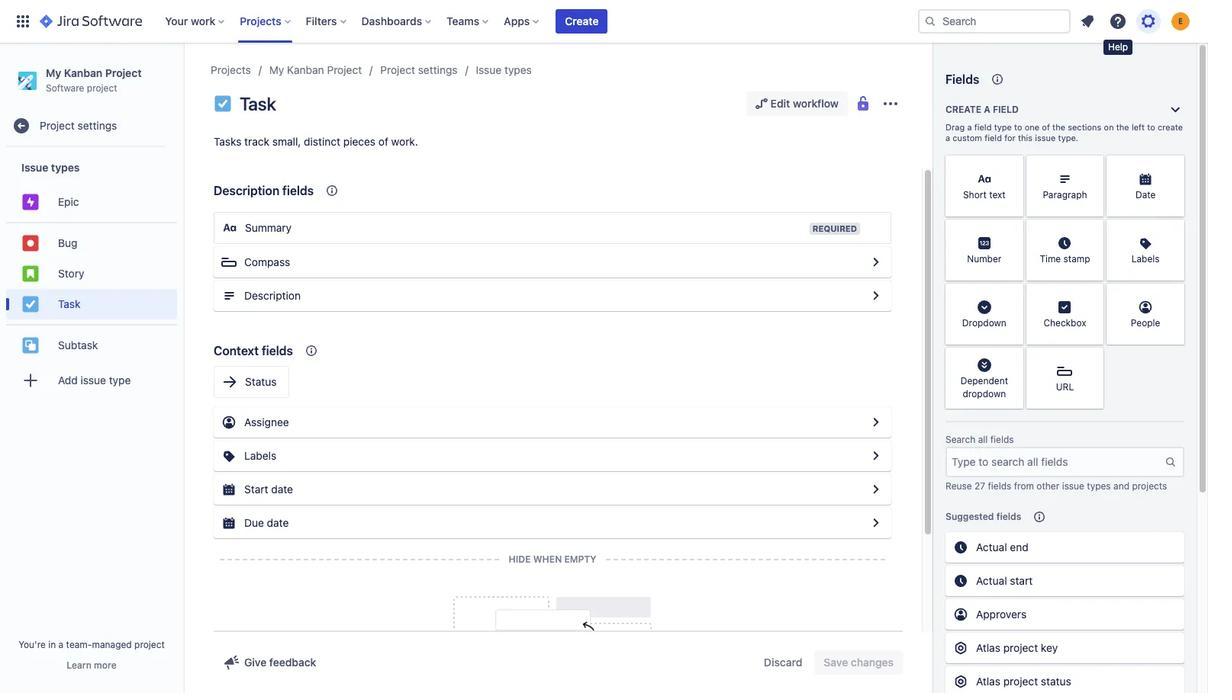 Task type: vqa. For each thing, say whether or not it's contained in the screenshot.
Priority: Medium Image
no



Task type: locate. For each thing, give the bounding box(es) containing it.
1 horizontal spatial labels
[[1131, 254, 1160, 265]]

projects right work
[[240, 14, 281, 27]]

labels
[[1131, 254, 1160, 265], [244, 449, 276, 462]]

1 vertical spatial description
[[244, 289, 301, 302]]

issue down teams popup button
[[476, 63, 502, 76]]

people
[[1131, 318, 1160, 329]]

start
[[244, 483, 268, 496]]

tasks
[[214, 135, 241, 148]]

1 vertical spatial task
[[58, 297, 81, 310]]

issue up "epic" link
[[21, 161, 48, 174]]

0 vertical spatial issue
[[1035, 133, 1056, 143]]

Search field
[[918, 9, 1071, 34]]

task down story at top
[[58, 297, 81, 310]]

more information about the context fields image
[[302, 342, 320, 360]]

atlas
[[976, 642, 1000, 655], [976, 675, 1000, 688]]

1 horizontal spatial to
[[1147, 122, 1155, 132]]

1 vertical spatial issue
[[21, 161, 48, 174]]

1 vertical spatial type
[[109, 374, 131, 387]]

group
[[6, 147, 177, 405], [6, 222, 177, 324]]

1 to from the left
[[1014, 122, 1022, 132]]

open field configuration image inside compass button
[[867, 253, 885, 272]]

1 group from the top
[[6, 147, 177, 405]]

issue
[[1035, 133, 1056, 143], [81, 374, 106, 387], [1062, 481, 1084, 492]]

1 vertical spatial projects
[[211, 63, 251, 76]]

project settings link down my kanban project software project
[[6, 111, 177, 141]]

help image
[[1109, 12, 1127, 31]]

apps button
[[499, 9, 545, 34]]

bug link
[[6, 228, 177, 259]]

and
[[1113, 481, 1129, 492]]

labels up start
[[244, 449, 276, 462]]

my inside my kanban project software project
[[46, 66, 61, 79]]

a
[[984, 104, 990, 115], [967, 122, 972, 132], [945, 133, 950, 143], [58, 639, 64, 651]]

0 horizontal spatial types
[[51, 161, 80, 174]]

fields left more information about the context fields icon
[[282, 184, 314, 198]]

actual inside button
[[976, 575, 1007, 588]]

0 horizontal spatial of
[[378, 135, 388, 148]]

checkbox
[[1043, 318, 1086, 329]]

all
[[978, 434, 988, 446]]

your work button
[[160, 9, 231, 34]]

description up summary at the top left of page
[[214, 184, 279, 198]]

atlas for atlas project key
[[976, 642, 1000, 655]]

description
[[214, 184, 279, 198], [244, 289, 301, 302]]

pieces
[[343, 135, 376, 148]]

discard button
[[755, 651, 812, 675]]

open field configuration image for labels
[[867, 447, 885, 465]]

1 vertical spatial date
[[267, 517, 289, 530]]

1 vertical spatial field
[[974, 122, 992, 132]]

actual
[[976, 541, 1007, 554], [976, 575, 1007, 588]]

type.
[[1058, 133, 1078, 143]]

0 horizontal spatial issue
[[21, 161, 48, 174]]

actual for actual start
[[976, 575, 1007, 588]]

1 vertical spatial actual
[[976, 575, 1007, 588]]

0 vertical spatial type
[[994, 122, 1012, 132]]

settings down primary "element"
[[418, 63, 458, 76]]

1 horizontal spatial the
[[1116, 122, 1129, 132]]

more information image for time stamp
[[1084, 221, 1102, 240]]

banner containing your work
[[0, 0, 1208, 43]]

context fields
[[214, 344, 293, 358]]

short text
[[963, 190, 1006, 201]]

1 vertical spatial types
[[51, 161, 80, 174]]

2 the from the left
[[1116, 122, 1129, 132]]

on
[[1104, 122, 1114, 132]]

1 horizontal spatial of
[[1042, 122, 1050, 132]]

0 vertical spatial settings
[[418, 63, 458, 76]]

issue right add
[[81, 374, 106, 387]]

feedback
[[269, 656, 316, 669]]

create for create a field
[[945, 104, 981, 115]]

jira software image
[[40, 12, 142, 31], [40, 12, 142, 31]]

0 vertical spatial atlas
[[976, 642, 1000, 655]]

of right the 'one'
[[1042, 122, 1050, 132]]

open field configuration image for compass
[[867, 253, 885, 272]]

kanban for my kanban project
[[287, 63, 324, 76]]

actual left "end"
[[976, 541, 1007, 554]]

date right start
[[271, 483, 293, 496]]

1 horizontal spatial issue
[[476, 63, 502, 76]]

0 vertical spatial date
[[271, 483, 293, 496]]

key
[[1041, 642, 1058, 655]]

issue types up epic
[[21, 161, 80, 174]]

kanban for my kanban project software project
[[64, 66, 102, 79]]

project settings down software
[[40, 119, 117, 132]]

task
[[240, 93, 276, 114], [58, 297, 81, 310]]

actual for actual end
[[976, 541, 1007, 554]]

project settings down dashboards popup button
[[380, 63, 458, 76]]

status
[[245, 375, 277, 388]]

kanban inside my kanban project software project
[[64, 66, 102, 79]]

settings
[[418, 63, 458, 76], [77, 119, 117, 132]]

create inside button
[[565, 14, 599, 27]]

a down drag
[[945, 133, 950, 143]]

sections
[[1068, 122, 1101, 132]]

project left key
[[1003, 642, 1038, 655]]

filters
[[306, 14, 337, 27]]

0 horizontal spatial my
[[46, 66, 61, 79]]

atlas project key
[[976, 642, 1058, 655]]

field for create
[[993, 104, 1019, 115]]

fields
[[282, 184, 314, 198], [262, 344, 293, 358], [990, 434, 1014, 446], [988, 481, 1011, 492], [996, 511, 1021, 523]]

issue right 'other'
[[1062, 481, 1084, 492]]

settings down my kanban project software project
[[77, 119, 117, 132]]

open field configuration image inside the start date 'button'
[[867, 481, 885, 499]]

project down atlas project key
[[1003, 675, 1038, 688]]

field for drag
[[974, 122, 992, 132]]

issue inside add issue type button
[[81, 374, 106, 387]]

suggested fields
[[945, 511, 1021, 523]]

1 horizontal spatial project settings
[[380, 63, 458, 76]]

4 open field configuration image from the top
[[867, 481, 885, 499]]

open field configuration image inside labels button
[[867, 447, 885, 465]]

date inside 'button'
[[271, 483, 293, 496]]

1 vertical spatial settings
[[77, 119, 117, 132]]

1 vertical spatial atlas
[[976, 675, 1000, 688]]

types down apps 'dropdown button'
[[504, 63, 532, 76]]

more information image for number
[[1003, 221, 1022, 240]]

a right in at the bottom left of page
[[58, 639, 64, 651]]

1 vertical spatial issue
[[81, 374, 106, 387]]

create right apps 'dropdown button'
[[565, 14, 599, 27]]

to up this
[[1014, 122, 1022, 132]]

0 horizontal spatial project settings
[[40, 119, 117, 132]]

compass button
[[214, 247, 891, 278]]

search
[[945, 434, 975, 446]]

start date button
[[214, 475, 891, 505]]

of
[[1042, 122, 1050, 132], [378, 135, 388, 148]]

add
[[58, 374, 78, 387]]

managed
[[92, 639, 132, 651]]

date for due date
[[267, 517, 289, 530]]

dashboards
[[361, 14, 422, 27]]

2 vertical spatial field
[[984, 133, 1002, 143]]

project right software
[[87, 82, 117, 94]]

open field configuration image for start date
[[867, 481, 885, 499]]

give feedback button
[[214, 651, 325, 675]]

reuse 27 fields from other issue types and projects
[[945, 481, 1167, 492]]

2 actual from the top
[[976, 575, 1007, 588]]

date
[[271, 483, 293, 496], [267, 517, 289, 530]]

project down software
[[40, 119, 75, 132]]

group containing bug
[[6, 222, 177, 324]]

atlas down approvers at the right
[[976, 642, 1000, 655]]

context
[[214, 344, 259, 358]]

fields left more information about the context fields image
[[262, 344, 293, 358]]

the up type.
[[1052, 122, 1065, 132]]

approvers button
[[945, 600, 1184, 630]]

learn
[[67, 660, 91, 672]]

actual inside button
[[976, 541, 1007, 554]]

0 horizontal spatial the
[[1052, 122, 1065, 132]]

fields for suggested
[[996, 511, 1021, 523]]

more information about the context fields image
[[323, 182, 341, 200]]

fields left more information about the suggested fields icon
[[996, 511, 1021, 523]]

of inside drag a field type to one of the sections on the left to create a custom field for this issue type.
[[1042, 122, 1050, 132]]

0 horizontal spatial create
[[565, 14, 599, 27]]

1 vertical spatial labels
[[244, 449, 276, 462]]

0 vertical spatial projects
[[240, 14, 281, 27]]

2 vertical spatial issue
[[1062, 481, 1084, 492]]

0 horizontal spatial type
[[109, 374, 131, 387]]

time stamp
[[1040, 254, 1090, 265]]

assignee
[[244, 416, 289, 429]]

0 horizontal spatial kanban
[[64, 66, 102, 79]]

open field configuration image inside assignee button
[[867, 414, 885, 432]]

the
[[1052, 122, 1065, 132], [1116, 122, 1129, 132]]

due date
[[244, 517, 289, 530]]

atlas inside button
[[976, 642, 1000, 655]]

0 horizontal spatial to
[[1014, 122, 1022, 132]]

open field configuration image for assignee
[[867, 414, 885, 432]]

filters button
[[301, 9, 352, 34]]

atlas project status
[[976, 675, 1071, 688]]

date for start date
[[271, 483, 293, 496]]

2 atlas from the top
[[976, 675, 1000, 688]]

the right on
[[1116, 122, 1129, 132]]

0 horizontal spatial labels
[[244, 449, 276, 462]]

1 horizontal spatial kanban
[[287, 63, 324, 76]]

tasks track small, distinct pieces of work.
[[214, 135, 418, 148]]

2 open field configuration image from the top
[[867, 514, 885, 533]]

0 vertical spatial project settings link
[[380, 61, 458, 79]]

description inside button
[[244, 289, 301, 302]]

more information about the fields image
[[988, 70, 1007, 89]]

more information about the suggested fields image
[[1030, 508, 1049, 527]]

give
[[244, 656, 267, 669]]

1 vertical spatial open field configuration image
[[867, 514, 885, 533]]

more information image
[[1003, 157, 1022, 176], [1084, 157, 1102, 176], [1164, 157, 1183, 176], [1003, 221, 1022, 240], [1084, 221, 1102, 240], [1164, 221, 1183, 240], [1003, 285, 1022, 304], [1084, 285, 1102, 304], [1164, 285, 1183, 304], [1003, 350, 1022, 368]]

types
[[504, 63, 532, 76], [51, 161, 80, 174], [1087, 481, 1111, 492]]

labels up 'people'
[[1131, 254, 1160, 265]]

more information image for short text
[[1003, 157, 1022, 176]]

group containing issue types
[[6, 147, 177, 405]]

type up 'for'
[[994, 122, 1012, 132]]

date right due
[[267, 517, 289, 530]]

1 horizontal spatial create
[[945, 104, 981, 115]]

0 vertical spatial actual
[[976, 541, 1007, 554]]

issue inside 'link'
[[476, 63, 502, 76]]

project inside button
[[1003, 642, 1038, 655]]

0 horizontal spatial issue types
[[21, 161, 80, 174]]

1 horizontal spatial settings
[[418, 63, 458, 76]]

2 group from the top
[[6, 222, 177, 324]]

3 open field configuration image from the top
[[867, 447, 885, 465]]

sidebar navigation image
[[166, 61, 200, 92]]

projects inside popup button
[[240, 14, 281, 27]]

1 atlas from the top
[[976, 642, 1000, 655]]

projects for projects link
[[211, 63, 251, 76]]

projects up issue type icon
[[211, 63, 251, 76]]

0 horizontal spatial issue
[[81, 374, 106, 387]]

1 horizontal spatial my
[[269, 63, 284, 76]]

actual end button
[[945, 533, 1184, 563]]

settings image
[[1139, 12, 1158, 31]]

1 open field configuration image from the top
[[867, 287, 885, 305]]

project settings link down dashboards popup button
[[380, 61, 458, 79]]

type down subtask link
[[109, 374, 131, 387]]

0 vertical spatial create
[[565, 14, 599, 27]]

0 vertical spatial issue
[[476, 63, 502, 76]]

description down compass
[[244, 289, 301, 302]]

bug
[[58, 236, 77, 249]]

2 open field configuration image from the top
[[867, 414, 885, 432]]

type
[[994, 122, 1012, 132], [109, 374, 131, 387]]

dashboards button
[[357, 9, 437, 34]]

1 vertical spatial issue types
[[21, 161, 80, 174]]

of left "work."
[[378, 135, 388, 148]]

project down dashboards popup button
[[380, 63, 415, 76]]

open field configuration image inside due date button
[[867, 514, 885, 533]]

0 vertical spatial labels
[[1131, 254, 1160, 265]]

assignee button
[[214, 408, 891, 438]]

0 vertical spatial task
[[240, 93, 276, 114]]

0 vertical spatial issue types
[[476, 63, 532, 76]]

my right projects link
[[269, 63, 284, 76]]

0 horizontal spatial settings
[[77, 119, 117, 132]]

kanban down filters
[[287, 63, 324, 76]]

to right left
[[1147, 122, 1155, 132]]

issue down the 'one'
[[1035, 133, 1056, 143]]

1 horizontal spatial issue
[[1035, 133, 1056, 143]]

0 vertical spatial types
[[504, 63, 532, 76]]

0 vertical spatial description
[[214, 184, 279, 198]]

start
[[1010, 575, 1033, 588]]

task right issue type icon
[[240, 93, 276, 114]]

create for create
[[565, 14, 599, 27]]

0 horizontal spatial project settings link
[[6, 111, 177, 141]]

open field configuration image
[[867, 253, 885, 272], [867, 514, 885, 533]]

a down more information about the fields icon
[[984, 104, 990, 115]]

work.
[[391, 135, 418, 148]]

open field configuration image
[[867, 287, 885, 305], [867, 414, 885, 432], [867, 447, 885, 465], [867, 481, 885, 499]]

help tooltip
[[1103, 40, 1133, 55]]

due date button
[[214, 508, 891, 539]]

more information image for dropdown
[[1003, 285, 1022, 304]]

to
[[1014, 122, 1022, 132], [1147, 122, 1155, 132]]

0 horizontal spatial task
[[58, 297, 81, 310]]

0 vertical spatial open field configuration image
[[867, 253, 885, 272]]

1 vertical spatial create
[[945, 104, 981, 115]]

banner
[[0, 0, 1208, 43]]

project settings
[[380, 63, 458, 76], [40, 119, 117, 132]]

notifications image
[[1078, 12, 1097, 31]]

1 vertical spatial project settings
[[40, 119, 117, 132]]

1 horizontal spatial type
[[994, 122, 1012, 132]]

project settings link
[[380, 61, 458, 79], [6, 111, 177, 141]]

kanban up software
[[64, 66, 102, 79]]

project
[[87, 82, 117, 94], [134, 639, 165, 651], [1003, 642, 1038, 655], [1003, 675, 1038, 688]]

create up drag
[[945, 104, 981, 115]]

date inside button
[[267, 517, 289, 530]]

learn more button
[[67, 660, 117, 672]]

my up software
[[46, 66, 61, 79]]

projects button
[[235, 9, 297, 34]]

types up epic
[[51, 161, 80, 174]]

more
[[94, 660, 117, 672]]

left
[[1132, 122, 1145, 132]]

issue
[[476, 63, 502, 76], [21, 161, 48, 174]]

atlas down atlas project key
[[976, 675, 1000, 688]]

create
[[1158, 122, 1183, 132]]

subtask
[[58, 339, 98, 352]]

more information image for labels
[[1164, 221, 1183, 240]]

field left 'for'
[[984, 133, 1002, 143]]

approvers
[[976, 608, 1026, 621]]

0 vertical spatial field
[[993, 104, 1019, 115]]

atlas inside "button"
[[976, 675, 1000, 688]]

1 open field configuration image from the top
[[867, 253, 885, 272]]

1 horizontal spatial project settings link
[[380, 61, 458, 79]]

2 horizontal spatial types
[[1087, 481, 1111, 492]]

1 actual from the top
[[976, 541, 1007, 554]]

actual left start
[[976, 575, 1007, 588]]

drag a field type to one of the sections on the left to create a custom field for this issue type.
[[945, 122, 1183, 143]]

1 horizontal spatial types
[[504, 63, 532, 76]]

issue types down apps
[[476, 63, 532, 76]]

types left and
[[1087, 481, 1111, 492]]

project down filters dropdown button
[[327, 63, 362, 76]]

0 vertical spatial of
[[1042, 122, 1050, 132]]

field down create a field
[[974, 122, 992, 132]]

project left sidebar navigation image
[[105, 66, 142, 79]]

open field configuration image inside 'description' button
[[867, 287, 885, 305]]

field up 'for'
[[993, 104, 1019, 115]]



Task type: describe. For each thing, give the bounding box(es) containing it.
2 to from the left
[[1147, 122, 1155, 132]]

epic
[[58, 195, 79, 208]]

paragraph
[[1043, 190, 1087, 201]]

a up custom
[[967, 122, 972, 132]]

search image
[[924, 15, 936, 27]]

atlas project status button
[[945, 667, 1184, 694]]

fields for context
[[262, 344, 293, 358]]

project inside my kanban project software project
[[87, 82, 117, 94]]

labels button
[[214, 441, 891, 472]]

1 horizontal spatial issue types
[[476, 63, 532, 76]]

story
[[58, 267, 84, 280]]

issue types link
[[476, 61, 532, 79]]

27
[[975, 481, 985, 492]]

work
[[191, 14, 215, 27]]

track
[[244, 135, 269, 148]]

you're
[[18, 639, 46, 651]]

text
[[989, 190, 1006, 201]]

fields right all at bottom
[[990, 434, 1014, 446]]

atlas for atlas project status
[[976, 675, 1000, 688]]

story link
[[6, 259, 177, 289]]

appswitcher icon image
[[14, 12, 32, 31]]

projects
[[1132, 481, 1167, 492]]

summary
[[245, 221, 292, 234]]

task link
[[6, 289, 177, 320]]

issue inside drag a field type to one of the sections on the left to create a custom field for this issue type.
[[1035, 133, 1056, 143]]

start date
[[244, 483, 293, 496]]

description for description fields
[[214, 184, 279, 198]]

2 horizontal spatial issue
[[1062, 481, 1084, 492]]

type inside drag a field type to one of the sections on the left to create a custom field for this issue type.
[[994, 122, 1012, 132]]

1 the from the left
[[1052, 122, 1065, 132]]

dropdown
[[963, 388, 1006, 400]]

open field configuration image for due date
[[867, 514, 885, 533]]

for
[[1004, 133, 1015, 143]]

fields
[[945, 72, 979, 86]]

Type to search all fields text field
[[947, 449, 1165, 476]]

task inside group
[[58, 297, 81, 310]]

types inside 'link'
[[504, 63, 532, 76]]

time
[[1040, 254, 1061, 265]]

short
[[963, 190, 987, 201]]

type inside button
[[109, 374, 131, 387]]

team-
[[66, 639, 92, 651]]

teams button
[[442, 9, 495, 34]]

description for description
[[244, 289, 301, 302]]

url
[[1056, 382, 1074, 393]]

from
[[1014, 481, 1034, 492]]

small,
[[272, 135, 301, 148]]

add issue type button
[[6, 366, 177, 396]]

my kanban project software project
[[46, 66, 142, 94]]

dropdown
[[962, 318, 1006, 329]]

number
[[967, 254, 1002, 265]]

my kanban project
[[269, 63, 362, 76]]

more information image for dependent dropdown
[[1003, 350, 1022, 368]]

custom
[[953, 133, 982, 143]]

actual start
[[976, 575, 1033, 588]]

1 vertical spatial of
[[378, 135, 388, 148]]

my for my kanban project software project
[[46, 66, 61, 79]]

create a field
[[945, 104, 1019, 115]]

more information image for checkbox
[[1084, 285, 1102, 304]]

add issue type image
[[21, 372, 40, 390]]

project right managed
[[134, 639, 165, 651]]

search all fields
[[945, 434, 1014, 446]]

edit workflow
[[770, 97, 839, 110]]

my for my kanban project
[[269, 63, 284, 76]]

more information image for people
[[1164, 285, 1183, 304]]

edit
[[770, 97, 790, 110]]

more options image
[[881, 95, 900, 113]]

add issue type
[[58, 374, 131, 387]]

apps
[[504, 14, 530, 27]]

discard
[[764, 656, 802, 669]]

your profile and settings image
[[1171, 12, 1190, 31]]

end
[[1010, 541, 1028, 554]]

labels inside labels button
[[244, 449, 276, 462]]

1 horizontal spatial task
[[240, 93, 276, 114]]

open field configuration image for description
[[867, 287, 885, 305]]

fields right 27
[[988, 481, 1011, 492]]

atlas project key button
[[945, 633, 1184, 664]]

compass
[[244, 256, 290, 269]]

description button
[[214, 281, 891, 311]]

edit workflow button
[[746, 92, 848, 116]]

issue type icon image
[[214, 95, 232, 113]]

0 vertical spatial project settings
[[380, 63, 458, 76]]

due
[[244, 517, 264, 530]]

subtask link
[[6, 331, 177, 361]]

this
[[1018, 133, 1033, 143]]

description fields
[[214, 184, 314, 198]]

project inside my kanban project software project
[[105, 66, 142, 79]]

one
[[1025, 122, 1039, 132]]

dependent dropdown
[[960, 375, 1008, 400]]

teams
[[447, 14, 479, 27]]

epic link
[[6, 187, 177, 218]]

projects link
[[211, 61, 251, 79]]

fields for description
[[282, 184, 314, 198]]

primary element
[[9, 0, 918, 43]]

reuse
[[945, 481, 972, 492]]

dependent
[[960, 375, 1008, 387]]

you're in a team-managed project
[[18, 639, 165, 651]]

give feedback
[[244, 656, 316, 669]]

actual end
[[976, 541, 1028, 554]]

create button
[[556, 9, 608, 34]]

more information image for date
[[1164, 157, 1183, 176]]

my kanban project link
[[269, 61, 362, 79]]

your work
[[165, 14, 215, 27]]

stamp
[[1063, 254, 1090, 265]]

2 vertical spatial types
[[1087, 481, 1111, 492]]

learn more
[[67, 660, 117, 672]]

software
[[46, 82, 84, 94]]

project inside "button"
[[1003, 675, 1038, 688]]

status
[[1041, 675, 1071, 688]]

more information image for paragraph
[[1084, 157, 1102, 176]]

workflow
[[793, 97, 839, 110]]

actual start button
[[945, 566, 1184, 597]]

1 vertical spatial project settings link
[[6, 111, 177, 141]]

projects for projects popup button
[[240, 14, 281, 27]]



